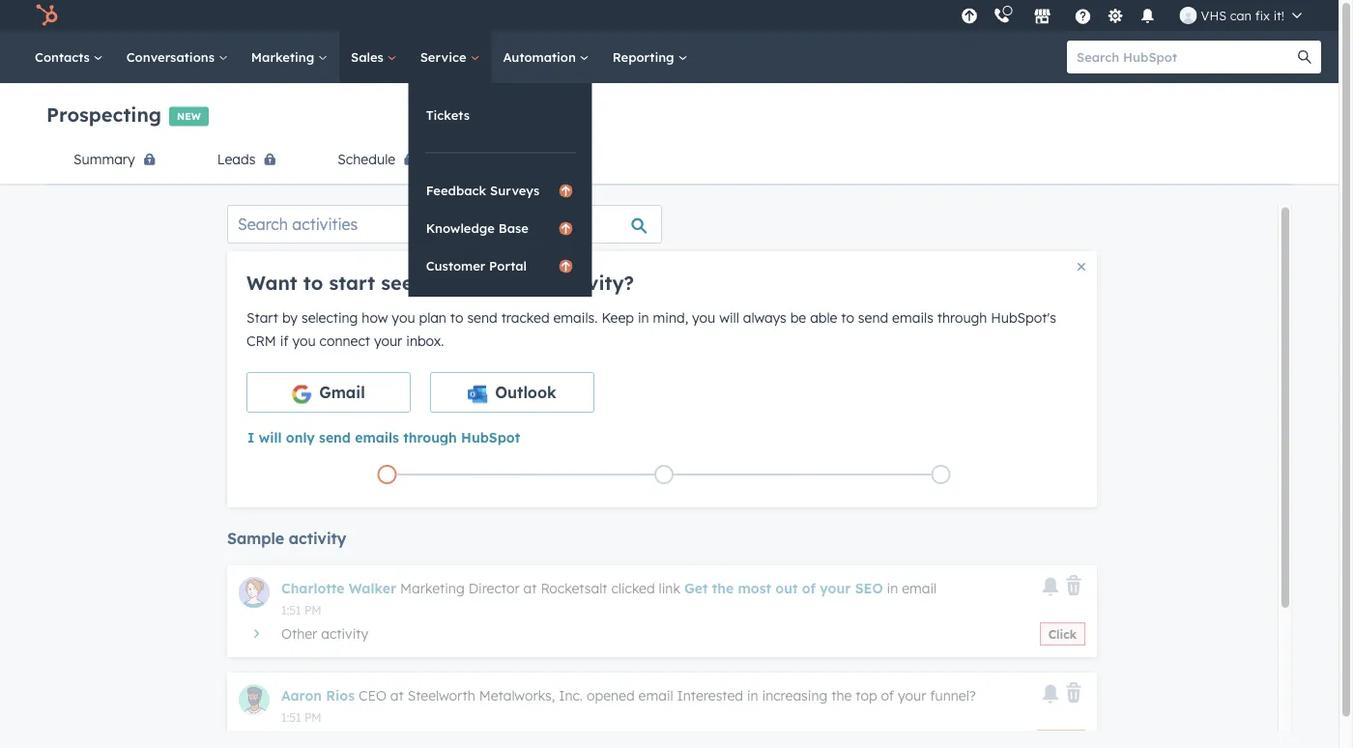 Task type: locate. For each thing, give the bounding box(es) containing it.
tickets
[[426, 107, 470, 123]]

hubspot image
[[35, 4, 58, 27]]

customer
[[426, 258, 486, 274]]

customer portal
[[426, 258, 527, 274]]

feedback surveys
[[426, 182, 540, 198]]

navigation
[[46, 136, 1293, 185]]

calling icon button
[[986, 3, 1019, 28]]

search image
[[1298, 50, 1312, 64]]

new
[[177, 110, 201, 123]]

conversations
[[126, 49, 218, 65]]

calling icon image
[[993, 7, 1011, 25]]

upgrade image
[[961, 8, 979, 26]]

it!
[[1274, 7, 1285, 23]]

conversations link
[[115, 31, 240, 83]]

marketplaces image
[[1034, 9, 1052, 26]]

hubspot link
[[23, 4, 73, 27]]

service menu
[[409, 83, 592, 297]]

leads link
[[190, 136, 311, 184]]

reporting link
[[601, 31, 699, 83]]

fix
[[1256, 7, 1270, 23]]

navigation containing summary
[[46, 136, 1293, 185]]

service link
[[409, 31, 492, 83]]

settings image
[[1107, 8, 1124, 26]]

feed
[[478, 151, 510, 168]]

leads
[[217, 151, 256, 168]]

reporting
[[613, 49, 678, 65]]

contacts
[[35, 49, 94, 65]]

feed link
[[451, 136, 537, 184]]

summary
[[73, 151, 135, 168]]

notifications image
[[1139, 9, 1157, 26]]

contacts link
[[23, 31, 115, 83]]

knowledge base link
[[409, 210, 592, 247]]

settings link
[[1104, 5, 1128, 26]]

upgrade link
[[958, 5, 982, 26]]

feedback surveys link
[[409, 172, 592, 209]]

feedback
[[426, 182, 487, 198]]

help image
[[1075, 9, 1092, 26]]



Task type: vqa. For each thing, say whether or not it's contained in the screenshot.
Automation Link
yes



Task type: describe. For each thing, give the bounding box(es) containing it.
knowledge base
[[426, 220, 529, 236]]

summary link
[[46, 136, 190, 184]]

prospecting
[[46, 102, 162, 127]]

tickets link
[[409, 97, 592, 133]]

marketing link
[[240, 31, 339, 83]]

search button
[[1289, 41, 1322, 73]]

sales link
[[339, 31, 409, 83]]

automation link
[[492, 31, 601, 83]]

eloise francis image
[[1180, 7, 1197, 24]]

notifications button
[[1132, 0, 1165, 31]]

service
[[420, 49, 470, 65]]

portal
[[489, 258, 527, 274]]

Search HubSpot search field
[[1067, 41, 1304, 73]]

customer portal link
[[409, 248, 592, 284]]

marketing
[[251, 49, 318, 65]]

can
[[1231, 7, 1252, 23]]

schedule
[[338, 151, 396, 168]]

surveys
[[490, 182, 540, 198]]

automation
[[503, 49, 580, 65]]

vhs
[[1201, 7, 1227, 23]]

marketplaces button
[[1022, 0, 1063, 31]]

schedule link
[[311, 136, 451, 184]]

vhs can fix it! menu
[[956, 0, 1316, 31]]

help button
[[1067, 0, 1100, 31]]

knowledge
[[426, 220, 495, 236]]

base
[[499, 220, 529, 236]]

sales
[[351, 49, 387, 65]]

vhs can fix it!
[[1201, 7, 1285, 23]]

vhs can fix it! button
[[1168, 0, 1314, 31]]



